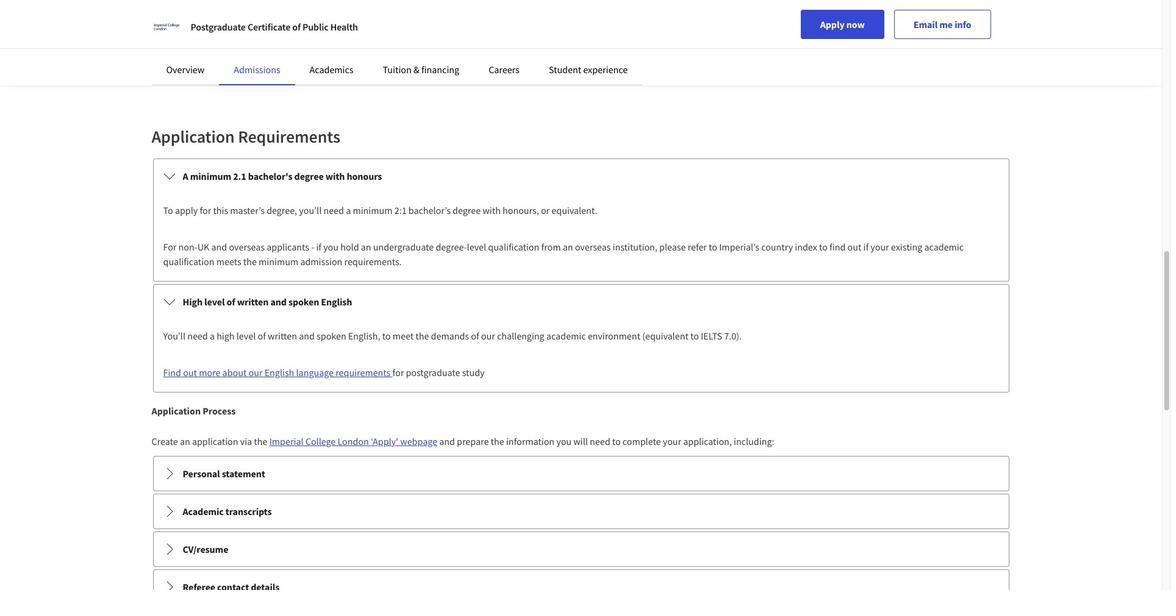 Task type: describe. For each thing, give the bounding box(es) containing it.
uk
[[198, 241, 210, 253]]

language
[[296, 367, 334, 379]]

email
[[914, 18, 938, 31]]

bachelor's
[[248, 170, 293, 182]]

1 vertical spatial spoken
[[317, 330, 346, 342]]

academics link
[[310, 63, 354, 76]]

overview
[[166, 63, 205, 76]]

master's
[[230, 204, 265, 217]]

tuition & financing link
[[383, 63, 460, 76]]

1 if from the left
[[316, 241, 322, 253]]

0 horizontal spatial academic
[[547, 330, 586, 342]]

london
[[338, 436, 369, 448]]

prepare
[[457, 436, 489, 448]]

the left global
[[229, 24, 243, 37]]

degree-
[[436, 241, 467, 253]]

your inside for non-uk and overseas applicants - if you hold an undergraduate degree-level qualification from an overseas institution, please refer to imperial's country index to find out if your existing academic qualification meets the minimum admission requirements.
[[871, 241, 890, 253]]

please
[[660, 241, 686, 253]]

institution,
[[613, 241, 658, 253]]

refer
[[688, 241, 707, 253]]

1 vertical spatial qualification
[[163, 256, 215, 268]]

learn more about the global master of public health
[[152, 24, 373, 37]]

via
[[240, 436, 252, 448]]

student experience link
[[549, 63, 628, 76]]

find out more about our english language requirements for postgraduate study
[[163, 367, 485, 379]]

the right meet
[[416, 330, 429, 342]]

written inside dropdown button
[[237, 296, 269, 308]]

personal statement
[[183, 468, 265, 480]]

english inside dropdown button
[[321, 296, 352, 308]]

2:1
[[395, 204, 407, 217]]

apply
[[821, 18, 845, 31]]

0 horizontal spatial our
[[249, 367, 263, 379]]

and inside dropdown button
[[271, 296, 287, 308]]

learn more about the global master of public health link
[[152, 24, 373, 37]]

complete
[[623, 436, 661, 448]]

overview link
[[166, 63, 205, 76]]

you'll
[[163, 330, 186, 342]]

find
[[163, 367, 181, 379]]

1 horizontal spatial an
[[361, 241, 371, 253]]

1 vertical spatial more
[[199, 367, 221, 379]]

webpage
[[401, 436, 438, 448]]

academic transcripts button
[[153, 495, 1009, 529]]

0 vertical spatial for
[[200, 204, 211, 217]]

college
[[306, 436, 336, 448]]

minimum inside dropdown button
[[190, 170, 231, 182]]

academic inside for non-uk and overseas applicants - if you hold an undergraduate degree-level qualification from an overseas institution, please refer to imperial's country index to find out if your existing academic qualification meets the minimum admission requirements.
[[925, 241, 964, 253]]

learn
[[152, 24, 176, 37]]

academics
[[310, 63, 354, 76]]

create an application via the imperial college london 'apply' webpage and prepare the information you will need to complete your application, including:
[[152, 436, 775, 448]]

'apply'
[[371, 436, 399, 448]]

of right certificate
[[293, 21, 301, 33]]

degree,
[[267, 204, 297, 217]]

the right via
[[254, 436, 268, 448]]

certificate
[[248, 21, 291, 33]]

honours
[[347, 170, 382, 182]]

transcripts
[[226, 506, 272, 518]]

email me info
[[914, 18, 972, 31]]

level inside dropdown button
[[205, 296, 225, 308]]

2 if from the left
[[864, 241, 869, 253]]

bachelor's
[[409, 204, 451, 217]]

and inside for non-uk and overseas applicants - if you hold an undergraduate degree-level qualification from an overseas institution, please refer to imperial's country index to find out if your existing academic qualification meets the minimum admission requirements.
[[211, 241, 227, 253]]

postgraduate
[[406, 367, 460, 379]]

1 horizontal spatial for
[[393, 367, 404, 379]]

2 overseas from the left
[[575, 241, 611, 253]]

undergraduate
[[373, 241, 434, 253]]

experience
[[584, 63, 628, 76]]

high
[[217, 330, 235, 342]]

health up academics
[[331, 21, 358, 33]]

(equivalent
[[643, 330, 689, 342]]

global
[[245, 24, 273, 37]]

student
[[549, 63, 582, 76]]

to left meet
[[382, 330, 391, 342]]

0 horizontal spatial need
[[187, 330, 208, 342]]

me
[[940, 18, 953, 31]]

admissions
[[234, 63, 281, 76]]

english,
[[348, 330, 381, 342]]

now
[[847, 18, 865, 31]]

requirements
[[336, 367, 391, 379]]

a minimum 2.1 bachelor's degree with honours button
[[153, 159, 1009, 193]]

degree inside dropdown button
[[295, 170, 324, 182]]

honours,
[[503, 204, 539, 217]]

2.1
[[233, 170, 246, 182]]

application
[[192, 436, 238, 448]]

and up language
[[299, 330, 315, 342]]

high level of written and spoken english button
[[153, 285, 1009, 319]]

high
[[183, 296, 203, 308]]

personal
[[183, 468, 220, 480]]

0 horizontal spatial out
[[183, 367, 197, 379]]

existing
[[892, 241, 923, 253]]

2 horizontal spatial an
[[563, 241, 573, 253]]

apply now button
[[801, 10, 885, 39]]

7.0).
[[725, 330, 742, 342]]

tuition & financing
[[383, 63, 460, 76]]

to left find
[[820, 241, 828, 253]]

public up academics link
[[316, 24, 342, 37]]

study
[[462, 367, 485, 379]]

apply now
[[821, 18, 865, 31]]

1 horizontal spatial our
[[481, 330, 495, 342]]

careers link
[[489, 63, 520, 76]]

cv/resume
[[183, 544, 228, 556]]

meet
[[393, 330, 414, 342]]

find
[[830, 241, 846, 253]]

of right master at the top of the page
[[305, 24, 314, 37]]

index
[[795, 241, 818, 253]]

imperial college london logo image
[[152, 12, 181, 42]]

apply
[[175, 204, 198, 217]]

postgraduate certificate of public health
[[191, 21, 358, 33]]

find out more about our english language requirements link
[[163, 367, 393, 379]]

to
[[163, 204, 173, 217]]



Task type: locate. For each thing, give the bounding box(es) containing it.
out
[[848, 241, 862, 253], [183, 367, 197, 379]]

you'll
[[299, 204, 322, 217]]

public up academics
[[303, 21, 329, 33]]

1 horizontal spatial with
[[483, 204, 501, 217]]

0 vertical spatial your
[[871, 241, 890, 253]]

with left honours,
[[483, 204, 501, 217]]

1 horizontal spatial english
[[321, 296, 352, 308]]

a
[[183, 170, 188, 182]]

0 vertical spatial written
[[237, 296, 269, 308]]

you up admission
[[324, 241, 339, 253]]

your right complete
[[663, 436, 682, 448]]

0 vertical spatial you
[[324, 241, 339, 253]]

0 vertical spatial need
[[324, 204, 344, 217]]

financing
[[422, 63, 460, 76]]

1 vertical spatial application
[[152, 405, 201, 417]]

minimum inside for non-uk and overseas applicants - if you hold an undergraduate degree-level qualification from an overseas institution, please refer to imperial's country index to find out if your existing academic qualification meets the minimum admission requirements.
[[259, 256, 299, 268]]

tuition
[[383, 63, 412, 76]]

with inside dropdown button
[[326, 170, 345, 182]]

the inside for non-uk and overseas applicants - if you hold an undergraduate degree-level qualification from an overseas institution, please refer to imperial's country index to find out if your existing academic qualification meets the minimum admission requirements.
[[243, 256, 257, 268]]

you
[[324, 241, 339, 253], [557, 436, 572, 448]]

0 vertical spatial about
[[202, 24, 227, 37]]

qualification
[[488, 241, 540, 253], [163, 256, 215, 268]]

1 vertical spatial degree
[[453, 204, 481, 217]]

0 vertical spatial qualification
[[488, 241, 540, 253]]

1 vertical spatial need
[[187, 330, 208, 342]]

an right create
[[180, 436, 190, 448]]

1 vertical spatial about
[[223, 367, 247, 379]]

application,
[[684, 436, 732, 448]]

imperial's
[[720, 241, 760, 253]]

minimum down applicants
[[259, 256, 299, 268]]

0 horizontal spatial with
[[326, 170, 345, 182]]

ielts
[[701, 330, 723, 342]]

0 vertical spatial more
[[178, 24, 200, 37]]

about
[[202, 24, 227, 37], [223, 367, 247, 379]]

degree up you'll at the top of the page
[[295, 170, 324, 182]]

postgraduate
[[191, 21, 246, 33]]

0 vertical spatial minimum
[[190, 170, 231, 182]]

spoken inside dropdown button
[[289, 296, 319, 308]]

2 vertical spatial need
[[590, 436, 611, 448]]

and left prepare
[[440, 436, 455, 448]]

admissions link
[[234, 63, 281, 76]]

qualification down honours,
[[488, 241, 540, 253]]

if
[[316, 241, 322, 253], [864, 241, 869, 253]]

of
[[293, 21, 301, 33], [305, 24, 314, 37], [227, 296, 235, 308], [258, 330, 266, 342], [471, 330, 479, 342]]

degree
[[295, 170, 324, 182], [453, 204, 481, 217]]

the right prepare
[[491, 436, 504, 448]]

info
[[955, 18, 972, 31]]

1 vertical spatial academic
[[547, 330, 586, 342]]

0 horizontal spatial english
[[265, 367, 294, 379]]

1 vertical spatial for
[[393, 367, 404, 379]]

public
[[303, 21, 329, 33], [316, 24, 342, 37]]

cv/resume button
[[153, 533, 1009, 567]]

1 horizontal spatial your
[[871, 241, 890, 253]]

this
[[213, 204, 228, 217]]

more right 'learn'
[[178, 24, 200, 37]]

information
[[506, 436, 555, 448]]

1 vertical spatial level
[[205, 296, 225, 308]]

1 vertical spatial a
[[210, 330, 215, 342]]

an right from
[[563, 241, 573, 253]]

written up find out more about our english language requirements link
[[268, 330, 297, 342]]

with
[[326, 170, 345, 182], [483, 204, 501, 217]]

1 vertical spatial minimum
[[353, 204, 393, 217]]

1 horizontal spatial overseas
[[575, 241, 611, 253]]

high level of written and spoken english
[[183, 296, 352, 308]]

of right demands
[[471, 330, 479, 342]]

0 vertical spatial english
[[321, 296, 352, 308]]

level inside for non-uk and overseas applicants - if you hold an undergraduate degree-level qualification from an overseas institution, please refer to imperial's country index to find out if your existing academic qualification meets the minimum admission requirements.
[[467, 241, 486, 253]]

your
[[871, 241, 890, 253], [663, 436, 682, 448]]

1 horizontal spatial academic
[[925, 241, 964, 253]]

more right find
[[199, 367, 221, 379]]

0 horizontal spatial overseas
[[229, 241, 265, 253]]

academic right existing
[[925, 241, 964, 253]]

to left complete
[[613, 436, 621, 448]]

and down applicants
[[271, 296, 287, 308]]

0 vertical spatial our
[[481, 330, 495, 342]]

application process
[[152, 405, 236, 417]]

including:
[[734, 436, 775, 448]]

english
[[321, 296, 352, 308], [265, 367, 294, 379]]

2 horizontal spatial minimum
[[353, 204, 393, 217]]

1 vertical spatial written
[[268, 330, 297, 342]]

hold
[[341, 241, 359, 253]]

for left this
[[200, 204, 211, 217]]

overseas down "equivalent."
[[575, 241, 611, 253]]

qualification down non-
[[163, 256, 215, 268]]

2 vertical spatial minimum
[[259, 256, 299, 268]]

0 horizontal spatial if
[[316, 241, 322, 253]]

our left challenging
[[481, 330, 495, 342]]

need right will
[[590, 436, 611, 448]]

imperial
[[270, 436, 304, 448]]

imperial college london 'apply' webpage link
[[270, 436, 438, 448]]

academic down high level of written and spoken english dropdown button
[[547, 330, 586, 342]]

1 horizontal spatial minimum
[[259, 256, 299, 268]]

about down high
[[223, 367, 247, 379]]

0 horizontal spatial level
[[205, 296, 225, 308]]

0 vertical spatial spoken
[[289, 296, 319, 308]]

1 overseas from the left
[[229, 241, 265, 253]]

an up requirements.
[[361, 241, 371, 253]]

if right '-' at the left top of the page
[[316, 241, 322, 253]]

for non-uk and overseas applicants - if you hold an undergraduate degree-level qualification from an overseas institution, please refer to imperial's country index to find out if your existing academic qualification meets the minimum admission requirements.
[[163, 241, 964, 268]]

spoken down admission
[[289, 296, 319, 308]]

0 horizontal spatial for
[[200, 204, 211, 217]]

0 horizontal spatial you
[[324, 241, 339, 253]]

equivalent.
[[552, 204, 598, 217]]

1 horizontal spatial if
[[864, 241, 869, 253]]

the
[[229, 24, 243, 37], [243, 256, 257, 268], [416, 330, 429, 342], [254, 436, 268, 448], [491, 436, 504, 448]]

a left high
[[210, 330, 215, 342]]

0 horizontal spatial minimum
[[190, 170, 231, 182]]

application up a
[[152, 126, 235, 148]]

a
[[346, 204, 351, 217], [210, 330, 215, 342]]

2 horizontal spatial need
[[590, 436, 611, 448]]

about left global
[[202, 24, 227, 37]]

you inside for non-uk and overseas applicants - if you hold an undergraduate degree-level qualification from an overseas institution, please refer to imperial's country index to find out if your existing academic qualification meets the minimum admission requirements.
[[324, 241, 339, 253]]

0 vertical spatial application
[[152, 126, 235, 148]]

if right find
[[864, 241, 869, 253]]

1 horizontal spatial degree
[[453, 204, 481, 217]]

to right the refer
[[709, 241, 718, 253]]

minimum right a
[[190, 170, 231, 182]]

0 horizontal spatial an
[[180, 436, 190, 448]]

process
[[203, 405, 236, 417]]

2 horizontal spatial level
[[467, 241, 486, 253]]

0 horizontal spatial degree
[[295, 170, 324, 182]]

academic
[[183, 506, 224, 518]]

the right meets
[[243, 256, 257, 268]]

1 vertical spatial you
[[557, 436, 572, 448]]

out inside for non-uk and overseas applicants - if you hold an undergraduate degree-level qualification from an overseas institution, please refer to imperial's country index to find out if your existing academic qualification meets the minimum admission requirements.
[[848, 241, 862, 253]]

2 application from the top
[[152, 405, 201, 417]]

0 vertical spatial academic
[[925, 241, 964, 253]]

more
[[178, 24, 200, 37], [199, 367, 221, 379]]

applicants
[[267, 241, 309, 253]]

1 application from the top
[[152, 126, 235, 148]]

minimum
[[190, 170, 231, 182], [353, 204, 393, 217], [259, 256, 299, 268]]

0 horizontal spatial a
[[210, 330, 215, 342]]

application for application process
[[152, 405, 201, 417]]

1 horizontal spatial qualification
[[488, 241, 540, 253]]

of up high
[[227, 296, 235, 308]]

1 vertical spatial english
[[265, 367, 294, 379]]

master
[[275, 24, 303, 37]]

0 vertical spatial with
[[326, 170, 345, 182]]

application for application requirements
[[152, 126, 235, 148]]

for left postgraduate
[[393, 367, 404, 379]]

1 vertical spatial your
[[663, 436, 682, 448]]

1 horizontal spatial out
[[848, 241, 862, 253]]

1 horizontal spatial you
[[557, 436, 572, 448]]

overseas up meets
[[229, 241, 265, 253]]

will
[[574, 436, 588, 448]]

written down meets
[[237, 296, 269, 308]]

statement
[[222, 468, 265, 480]]

0 vertical spatial out
[[848, 241, 862, 253]]

our
[[481, 330, 495, 342], [249, 367, 263, 379]]

and
[[211, 241, 227, 253], [271, 296, 287, 308], [299, 330, 315, 342], [440, 436, 455, 448]]

admission
[[301, 256, 343, 268]]

environment
[[588, 330, 641, 342]]

your left existing
[[871, 241, 890, 253]]

an
[[361, 241, 371, 253], [563, 241, 573, 253], [180, 436, 190, 448]]

minimum left 2:1
[[353, 204, 393, 217]]

level
[[467, 241, 486, 253], [205, 296, 225, 308], [237, 330, 256, 342]]

2 vertical spatial level
[[237, 330, 256, 342]]

requirements
[[238, 126, 341, 148]]

of inside dropdown button
[[227, 296, 235, 308]]

-
[[311, 241, 314, 253]]

meets
[[216, 256, 241, 268]]

student experience
[[549, 63, 628, 76]]

of down "high level of written and spoken english"
[[258, 330, 266, 342]]

english left language
[[265, 367, 294, 379]]

english down admission
[[321, 296, 352, 308]]

a up hold
[[346, 204, 351, 217]]

need right you'll
[[187, 330, 208, 342]]

1 vertical spatial out
[[183, 367, 197, 379]]

0 horizontal spatial qualification
[[163, 256, 215, 268]]

create
[[152, 436, 178, 448]]

to left ielts
[[691, 330, 699, 342]]

0 horizontal spatial your
[[663, 436, 682, 448]]

our left language
[[249, 367, 263, 379]]

you'll need a high level of written and spoken english, to meet the demands of our challenging academic environment (equivalent to ielts 7.0).
[[163, 330, 742, 342]]

and right the "uk"
[[211, 241, 227, 253]]

0 vertical spatial degree
[[295, 170, 324, 182]]

personal statement button
[[153, 457, 1009, 491]]

with left honours
[[326, 170, 345, 182]]

&
[[414, 63, 420, 76]]

0 vertical spatial a
[[346, 204, 351, 217]]

1 vertical spatial our
[[249, 367, 263, 379]]

spoken left english, in the left bottom of the page
[[317, 330, 346, 342]]

0 vertical spatial level
[[467, 241, 486, 253]]

1 horizontal spatial need
[[324, 204, 344, 217]]

degree right bachelor's
[[453, 204, 481, 217]]

you left will
[[557, 436, 572, 448]]

application up create
[[152, 405, 201, 417]]

requirements.
[[345, 256, 402, 268]]

1 vertical spatial with
[[483, 204, 501, 217]]

need right you'll at the top of the page
[[324, 204, 344, 217]]

health up academics link
[[344, 24, 373, 37]]

1 horizontal spatial a
[[346, 204, 351, 217]]

email me info button
[[895, 10, 991, 39]]

to
[[709, 241, 718, 253], [820, 241, 828, 253], [382, 330, 391, 342], [691, 330, 699, 342], [613, 436, 621, 448]]

application requirements
[[152, 126, 341, 148]]

1 horizontal spatial level
[[237, 330, 256, 342]]



Task type: vqa. For each thing, say whether or not it's contained in the screenshot.
MASTER'S DEGREES link
no



